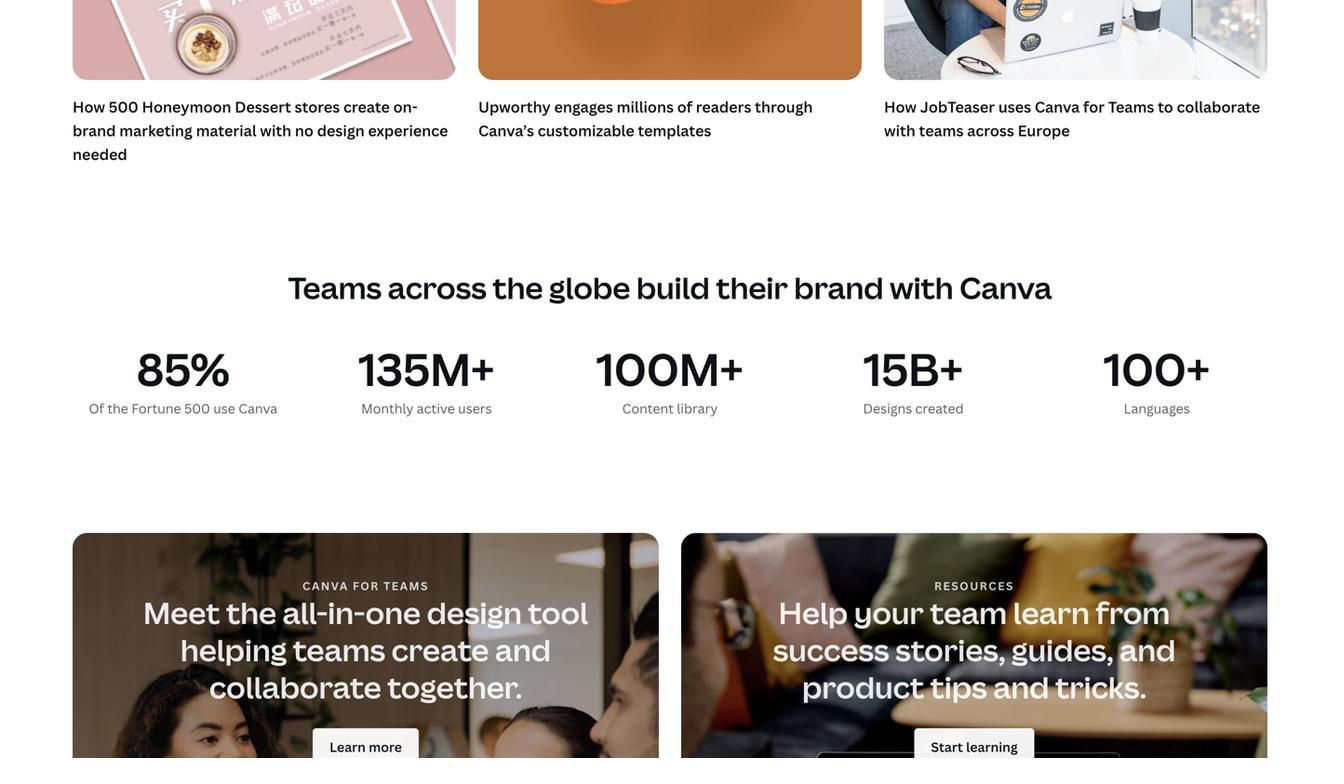 Task type: describe. For each thing, give the bounding box(es) containing it.
teams inside canva for teams meet the all-in-one design tool helping teams create and collaborate together.
[[293, 630, 386, 671]]

with inside how 500 honeymoon dessert stores create on- brand marketing material with no design experience needed
[[260, 120, 292, 141]]

uses
[[999, 97, 1032, 117]]

needed
[[73, 144, 127, 164]]

85%
[[137, 339, 230, 399]]

no
[[295, 120, 314, 141]]

create inside how 500 honeymoon dessert stores create on- brand marketing material with no design experience needed
[[344, 97, 390, 117]]

helping
[[181, 630, 287, 671]]

100+ languages
[[1104, 339, 1210, 418]]

use
[[213, 400, 235, 418]]

canva's
[[479, 120, 534, 141]]

1 vertical spatial brand
[[794, 268, 884, 308]]

teams inside how jobteaser uses canva for teams to collaborate with teams across europe
[[1109, 97, 1155, 117]]

to
[[1158, 97, 1174, 117]]

meet
[[143, 593, 220, 634]]

guides,
[[1012, 630, 1114, 671]]

collaborate inside how jobteaser uses canva for teams to collaborate with teams across europe
[[1177, 97, 1261, 117]]

135m+ monthly active users
[[359, 339, 495, 418]]

monthly
[[361, 400, 414, 418]]

dessert
[[235, 97, 291, 117]]

the for 85%
[[107, 400, 128, 418]]

globe
[[549, 268, 631, 308]]

tips
[[931, 668, 988, 708]]

teams inside how jobteaser uses canva for teams to collaborate with teams across europe
[[919, 120, 964, 141]]

fortune
[[131, 400, 181, 418]]

engages
[[554, 97, 613, 117]]

how 500 honeymoon dessert stores create on- brand marketing material with no design experience needed
[[73, 97, 448, 164]]

canva inside '85% of the fortune 500 use canva'
[[239, 400, 278, 418]]

and inside canva for teams meet the all-in-one design tool helping teams create and collaborate together.
[[495, 630, 551, 671]]

from
[[1096, 593, 1170, 634]]

100+
[[1104, 339, 1210, 399]]

through
[[755, 97, 813, 117]]

jobteaser
[[920, 97, 995, 117]]

1 horizontal spatial and
[[994, 668, 1050, 708]]

content
[[622, 400, 674, 418]]

how for how jobteaser uses canva for teams to collaborate with teams across europe
[[884, 97, 917, 117]]

library
[[677, 400, 718, 418]]

experience
[[368, 120, 448, 141]]

135m+
[[359, 339, 495, 399]]

in-
[[328, 593, 366, 634]]

of
[[89, 400, 104, 418]]

stores
[[295, 97, 340, 117]]

design inside how 500 honeymoon dessert stores create on- brand marketing material with no design experience needed
[[317, 120, 365, 141]]

create inside canva for teams meet the all-in-one design tool helping teams create and collaborate together.
[[392, 630, 489, 671]]

active
[[417, 400, 455, 418]]

upworthy engages millions of readers through canva's customizable templates link
[[479, 0, 862, 146]]

stories,
[[896, 630, 1006, 671]]

15b+
[[864, 339, 964, 399]]

users
[[458, 400, 492, 418]]

their
[[716, 268, 788, 308]]

teams across the globe build their brand with canva
[[288, 268, 1052, 308]]

0 horizontal spatial teams
[[288, 268, 382, 308]]

with inside how jobteaser uses canva for teams to collaborate with teams across europe
[[884, 120, 916, 141]]

2 horizontal spatial and
[[1120, 630, 1176, 671]]

design inside canva for teams meet the all-in-one design tool helping teams create and collaborate together.
[[427, 593, 522, 634]]

learn
[[1013, 593, 1090, 634]]

500 inside how 500 honeymoon dessert stores create on- brand marketing material with no design experience needed
[[109, 97, 139, 117]]

for inside how jobteaser uses canva for teams to collaborate with teams across europe
[[1084, 97, 1105, 117]]



Task type: vqa. For each thing, say whether or not it's contained in the screenshot.


Task type: locate. For each thing, give the bounding box(es) containing it.
1 horizontal spatial create
[[392, 630, 489, 671]]

collaborate inside canva for teams meet the all-in-one design tool helping teams create and collaborate together.
[[209, 668, 381, 708]]

canva inside how jobteaser uses canva for teams to collaborate with teams across europe
[[1035, 97, 1080, 117]]

millions
[[617, 97, 674, 117]]

how left jobteaser
[[884, 97, 917, 117]]

0 vertical spatial design
[[317, 120, 365, 141]]

the inside canva for teams meet the all-in-one design tool helping teams create and collaborate together.
[[226, 593, 277, 634]]

design up together.
[[427, 593, 522, 634]]

0 horizontal spatial and
[[495, 630, 551, 671]]

how jobteaser uses canva for teams to collaborate with teams across europe
[[884, 97, 1261, 141]]

brand up needed
[[73, 120, 116, 141]]

design
[[317, 120, 365, 141], [427, 593, 522, 634]]

canva for teams meet the all-in-one design tool helping teams create and collaborate together.
[[143, 579, 588, 708]]

across up 135m+
[[388, 268, 487, 308]]

1 horizontal spatial across
[[967, 120, 1015, 141]]

how jobteaser uses canva for teams to collaborate with teams across europe link
[[884, 0, 1268, 146]]

with
[[260, 120, 292, 141], [884, 120, 916, 141], [890, 268, 954, 308]]

2 horizontal spatial teams
[[1109, 97, 1155, 117]]

together.
[[388, 668, 522, 708]]

created
[[916, 400, 964, 418]]

teams inside canva for teams meet the all-in-one design tool helping teams create and collaborate together.
[[384, 579, 429, 594]]

one
[[366, 593, 421, 634]]

1 how from the left
[[73, 97, 105, 117]]

0 vertical spatial brand
[[73, 120, 116, 141]]

2 vertical spatial teams
[[384, 579, 429, 594]]

0 horizontal spatial design
[[317, 120, 365, 141]]

0 horizontal spatial 500
[[109, 97, 139, 117]]

2 how from the left
[[884, 97, 917, 117]]

1 horizontal spatial teams
[[384, 579, 429, 594]]

0 vertical spatial across
[[967, 120, 1015, 141]]

1 vertical spatial 500
[[184, 400, 210, 418]]

design down the stores
[[317, 120, 365, 141]]

15b+ designs created
[[863, 339, 964, 418]]

1 horizontal spatial brand
[[794, 268, 884, 308]]

0 horizontal spatial create
[[344, 97, 390, 117]]

1 vertical spatial across
[[388, 268, 487, 308]]

0 horizontal spatial teams
[[293, 630, 386, 671]]

across
[[967, 120, 1015, 141], [388, 268, 487, 308]]

tool
[[528, 593, 588, 634]]

0 horizontal spatial collaborate
[[209, 668, 381, 708]]

upworthy engages millions of readers through canva's customizable templates
[[479, 97, 813, 141]]

across inside how jobteaser uses canva for teams to collaborate with teams across europe
[[967, 120, 1015, 141]]

1 vertical spatial collaborate
[[209, 668, 381, 708]]

collaborate down the all-
[[209, 668, 381, 708]]

500 up marketing
[[109, 97, 139, 117]]

0 vertical spatial the
[[493, 268, 543, 308]]

create
[[344, 97, 390, 117], [392, 630, 489, 671]]

brand
[[73, 120, 116, 141], [794, 268, 884, 308]]

templates
[[638, 120, 712, 141]]

brand right their
[[794, 268, 884, 308]]

how inside how jobteaser uses canva for teams to collaborate with teams across europe
[[884, 97, 917, 117]]

for right the all-
[[353, 579, 380, 594]]

how inside how 500 honeymoon dessert stores create on- brand marketing material with no design experience needed
[[73, 97, 105, 117]]

build
[[637, 268, 710, 308]]

0 vertical spatial 500
[[109, 97, 139, 117]]

how for how 500 honeymoon dessert stores create on- brand marketing material with no design experience needed
[[73, 97, 105, 117]]

the left the all-
[[226, 593, 277, 634]]

languages
[[1124, 400, 1190, 418]]

designs
[[863, 400, 912, 418]]

500 inside '85% of the fortune 500 use canva'
[[184, 400, 210, 418]]

across down uses
[[967, 120, 1015, 141]]

for left to
[[1084, 97, 1105, 117]]

how
[[73, 97, 105, 117], [884, 97, 917, 117]]

0 horizontal spatial how
[[73, 97, 105, 117]]

collaborate right to
[[1177, 97, 1261, 117]]

all-
[[283, 593, 328, 634]]

the inside '85% of the fortune 500 use canva'
[[107, 400, 128, 418]]

tricks.
[[1056, 668, 1147, 708]]

1 horizontal spatial design
[[427, 593, 522, 634]]

500 left use
[[184, 400, 210, 418]]

success
[[773, 630, 890, 671]]

500
[[109, 97, 139, 117], [184, 400, 210, 418]]

the
[[493, 268, 543, 308], [107, 400, 128, 418], [226, 593, 277, 634]]

for inside canva for teams meet the all-in-one design tool helping teams create and collaborate together.
[[353, 579, 380, 594]]

1 horizontal spatial how
[[884, 97, 917, 117]]

material
[[196, 120, 257, 141]]

teams
[[919, 120, 964, 141], [293, 630, 386, 671]]

on-
[[393, 97, 418, 117]]

readers
[[696, 97, 752, 117]]

1 horizontal spatial the
[[226, 593, 277, 634]]

customizable
[[538, 120, 635, 141]]

1 vertical spatial teams
[[293, 630, 386, 671]]

0 horizontal spatial brand
[[73, 120, 116, 141]]

0 vertical spatial teams
[[1109, 97, 1155, 117]]

your
[[854, 593, 924, 634]]

100m+ content library
[[597, 339, 744, 418]]

europe
[[1018, 120, 1070, 141]]

how 500 honeymoon dessert stores create on- brand marketing material with no design experience needed link
[[73, 0, 456, 170]]

brand inside how 500 honeymoon dessert stores create on- brand marketing material with no design experience needed
[[73, 120, 116, 141]]

1 horizontal spatial collaborate
[[1177, 97, 1261, 117]]

product
[[802, 668, 925, 708]]

0 vertical spatial teams
[[919, 120, 964, 141]]

0 vertical spatial collaborate
[[1177, 97, 1261, 117]]

85% of the fortune 500 use canva
[[89, 339, 278, 418]]

0 vertical spatial for
[[1084, 97, 1105, 117]]

2 horizontal spatial the
[[493, 268, 543, 308]]

1 vertical spatial the
[[107, 400, 128, 418]]

1 horizontal spatial for
[[1084, 97, 1105, 117]]

100m+
[[597, 339, 744, 399]]

team
[[930, 593, 1007, 634]]

how up needed
[[73, 97, 105, 117]]

1 vertical spatial for
[[353, 579, 380, 594]]

2 vertical spatial the
[[226, 593, 277, 634]]

the left "globe"
[[493, 268, 543, 308]]

0 vertical spatial create
[[344, 97, 390, 117]]

and
[[495, 630, 551, 671], [1120, 630, 1176, 671], [994, 668, 1050, 708]]

honeymoon
[[142, 97, 231, 117]]

resources
[[935, 579, 1015, 594]]

resources help your team learn from success stories, guides, and product tips and tricks.
[[773, 579, 1176, 708]]

1 horizontal spatial teams
[[919, 120, 964, 141]]

1 vertical spatial design
[[427, 593, 522, 634]]

canva inside canva for teams meet the all-in-one design tool helping teams create and collaborate together.
[[303, 579, 349, 594]]

canva
[[1035, 97, 1080, 117], [960, 268, 1052, 308], [239, 400, 278, 418], [303, 579, 349, 594]]

collaborate
[[1177, 97, 1261, 117], [209, 668, 381, 708]]

upworthy
[[479, 97, 551, 117]]

for
[[1084, 97, 1105, 117], [353, 579, 380, 594]]

help
[[779, 593, 848, 634]]

0 horizontal spatial for
[[353, 579, 380, 594]]

1 vertical spatial teams
[[288, 268, 382, 308]]

of
[[677, 97, 693, 117]]

1 horizontal spatial 500
[[184, 400, 210, 418]]

marketing
[[119, 120, 193, 141]]

the for teams
[[493, 268, 543, 308]]

0 horizontal spatial across
[[388, 268, 487, 308]]

0 horizontal spatial the
[[107, 400, 128, 418]]

1 vertical spatial create
[[392, 630, 489, 671]]

teams
[[1109, 97, 1155, 117], [288, 268, 382, 308], [384, 579, 429, 594]]

the right of
[[107, 400, 128, 418]]



